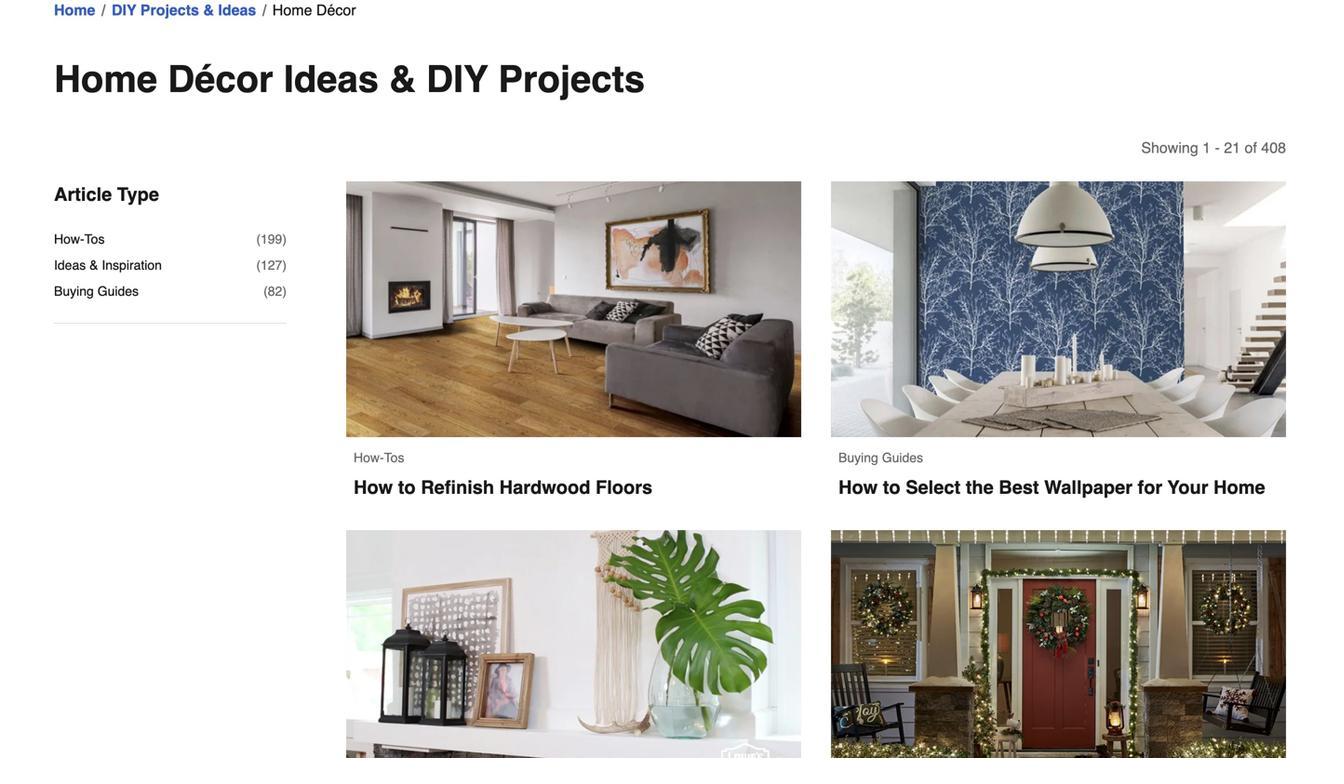 Task type: locate. For each thing, give the bounding box(es) containing it.
ideas down home décor button
[[284, 58, 379, 101]]

0 vertical spatial how-
[[54, 232, 84, 247]]

1 vertical spatial projects
[[498, 58, 645, 101]]

home décor button
[[273, 0, 356, 21]]

) down 127
[[282, 284, 287, 299]]

buying guides for (
[[54, 284, 139, 299]]

1 vertical spatial décor
[[168, 58, 273, 101]]

0 vertical spatial ideas
[[218, 1, 256, 19]]

buying for how to select the best wallpaper for your home
[[839, 451, 878, 465]]

buying guides down ideas & inspiration
[[54, 284, 139, 299]]

2 ) from the top
[[282, 258, 287, 273]]

2 vertical spatial (
[[263, 284, 268, 299]]

1 ) from the top
[[282, 232, 287, 247]]

0 horizontal spatial tos
[[84, 232, 105, 247]]

2 vertical spatial ideas
[[54, 258, 86, 273]]

how
[[354, 477, 393, 499], [839, 477, 878, 499]]

1 vertical spatial how-tos
[[354, 451, 404, 465]]

3 ) from the top
[[282, 284, 287, 299]]

0 vertical spatial )
[[282, 232, 287, 247]]

how-tos
[[54, 232, 105, 247], [354, 451, 404, 465]]

1 horizontal spatial how
[[839, 477, 878, 499]]

0 horizontal spatial buying
[[54, 284, 94, 299]]

1 horizontal spatial tos
[[384, 451, 404, 465]]

how-
[[54, 232, 84, 247], [354, 451, 384, 465]]

0 vertical spatial tos
[[84, 232, 105, 247]]

buying
[[54, 284, 94, 299], [839, 451, 878, 465]]

) for ( 127 )
[[282, 258, 287, 273]]

décor up home décor ideas & diy projects
[[316, 1, 356, 19]]

( down 127
[[263, 284, 268, 299]]

refinish
[[421, 477, 494, 499]]

projects inside diy projects & ideas "link"
[[140, 1, 199, 19]]

ideas
[[218, 1, 256, 19], [284, 58, 379, 101], [54, 258, 86, 273]]

0 horizontal spatial ideas
[[54, 258, 86, 273]]

diy projects & ideas
[[112, 1, 256, 19]]

décor inside button
[[316, 1, 356, 19]]

) up "82"
[[282, 258, 287, 273]]

) up 127
[[282, 232, 287, 247]]

0 vertical spatial projects
[[140, 1, 199, 19]]

hardwood
[[499, 477, 590, 499]]

(
[[256, 232, 261, 247], [256, 258, 261, 273], [263, 284, 268, 299]]

1 horizontal spatial diy
[[426, 58, 488, 101]]

0 vertical spatial buying guides
[[54, 284, 139, 299]]

1 vertical spatial tos
[[384, 451, 404, 465]]

0 vertical spatial décor
[[316, 1, 356, 19]]

a video about refinishing hardwood floors. image
[[346, 181, 801, 438]]

buying guides
[[54, 284, 139, 299], [839, 451, 923, 465]]

0 horizontal spatial décor
[[168, 58, 273, 101]]

1 horizontal spatial buying guides
[[839, 451, 923, 465]]

0 horizontal spatial how-tos
[[54, 232, 105, 247]]

how to select the best wallpaper for your home
[[839, 477, 1265, 499]]

1 vertical spatial buying guides
[[839, 451, 923, 465]]

1 horizontal spatial how-
[[354, 451, 384, 465]]

1 to from the left
[[398, 477, 416, 499]]

( down ( 199 )
[[256, 258, 261, 273]]

to
[[398, 477, 416, 499], [883, 477, 901, 499]]

tos
[[84, 232, 105, 247], [384, 451, 404, 465]]

ideas left home décor
[[218, 1, 256, 19]]

2 vertical spatial &
[[89, 258, 98, 273]]

21
[[1224, 139, 1241, 156]]

0 horizontal spatial projects
[[140, 1, 199, 19]]

1 vertical spatial how-
[[354, 451, 384, 465]]

2 to from the left
[[883, 477, 901, 499]]

0 horizontal spatial guides
[[97, 284, 139, 299]]

0 horizontal spatial diy
[[112, 1, 136, 19]]

1 horizontal spatial to
[[883, 477, 901, 499]]

home décor ideas & diy projects
[[54, 58, 645, 101]]

guides for how to select the best wallpaper for your home
[[882, 451, 923, 465]]

1 how from the left
[[354, 477, 393, 499]]

article
[[54, 184, 112, 205]]

guides down ideas & inspiration
[[97, 284, 139, 299]]

2 how from the left
[[839, 477, 878, 499]]

how left 'select'
[[839, 477, 878, 499]]

2 horizontal spatial ideas
[[284, 58, 379, 101]]

home décor
[[273, 1, 356, 19]]

2 horizontal spatial &
[[389, 58, 416, 101]]

1 horizontal spatial ideas
[[218, 1, 256, 19]]

ideas & inspiration
[[54, 258, 162, 273]]

floors
[[596, 477, 653, 499]]

home inside button
[[273, 1, 312, 19]]

1 horizontal spatial how-tos
[[354, 451, 404, 465]]

how left refinish
[[354, 477, 393, 499]]

0 horizontal spatial how
[[354, 477, 393, 499]]

décor
[[316, 1, 356, 19], [168, 58, 273, 101]]

how-tos for how to refinish hardwood floors
[[354, 451, 404, 465]]

1 vertical spatial (
[[256, 258, 261, 273]]

home
[[54, 1, 95, 19], [273, 1, 312, 19], [54, 58, 157, 101], [1214, 477, 1265, 499]]

home for home décor ideas & diy projects
[[54, 58, 157, 101]]

0 vertical spatial diy
[[112, 1, 136, 19]]

0 vertical spatial guides
[[97, 284, 139, 299]]

guides for (
[[97, 284, 139, 299]]

0 vertical spatial how-tos
[[54, 232, 105, 247]]

0 horizontal spatial to
[[398, 477, 416, 499]]

how for how to select the best wallpaper for your home
[[839, 477, 878, 499]]

2 vertical spatial )
[[282, 284, 287, 299]]

( 199 )
[[256, 232, 287, 247]]

buying guides up 'select'
[[839, 451, 923, 465]]

( 127 )
[[256, 258, 287, 273]]

décor down diy projects & ideas "link"
[[168, 58, 273, 101]]

0 vertical spatial (
[[256, 232, 261, 247]]

diy projects & ideas link
[[112, 0, 256, 21]]

how- for (
[[54, 232, 84, 247]]

0 vertical spatial &
[[203, 1, 214, 19]]

1 vertical spatial )
[[282, 258, 287, 273]]

how- for how to refinish hardwood floors
[[354, 451, 384, 465]]

0 vertical spatial buying
[[54, 284, 94, 299]]

-
[[1215, 139, 1220, 156]]

1 horizontal spatial guides
[[882, 451, 923, 465]]

1 horizontal spatial décor
[[316, 1, 356, 19]]

&
[[203, 1, 214, 19], [389, 58, 416, 101], [89, 258, 98, 273]]

0 horizontal spatial buying guides
[[54, 284, 139, 299]]

0 horizontal spatial how-
[[54, 232, 84, 247]]

1 horizontal spatial &
[[203, 1, 214, 19]]

)
[[282, 232, 287, 247], [282, 258, 287, 273], [282, 284, 287, 299]]

1 vertical spatial diy
[[426, 58, 488, 101]]

1 vertical spatial ideas
[[284, 58, 379, 101]]

diy inside "link"
[[112, 1, 136, 19]]

ideas left inspiration
[[54, 258, 86, 273]]

408
[[1261, 139, 1286, 156]]

1 horizontal spatial projects
[[498, 58, 645, 101]]

how-tos for (
[[54, 232, 105, 247]]

to left refinish
[[398, 477, 416, 499]]

how to refinish hardwood floors
[[354, 477, 653, 499]]

& inside diy projects & ideas "link"
[[203, 1, 214, 19]]

diy
[[112, 1, 136, 19], [426, 58, 488, 101]]

guides up 'select'
[[882, 451, 923, 465]]

1 vertical spatial &
[[389, 58, 416, 101]]

1 vertical spatial buying
[[839, 451, 878, 465]]

( up 127
[[256, 232, 261, 247]]

a fireplace mantel layered with artwork, lanterns and a vase with green leaves. image
[[346, 531, 801, 759]]

projects
[[140, 1, 199, 19], [498, 58, 645, 101]]

guides
[[97, 284, 139, 299], [882, 451, 923, 465]]

to left 'select'
[[883, 477, 901, 499]]

1 horizontal spatial buying
[[839, 451, 878, 465]]

( for 82
[[263, 284, 268, 299]]

1 vertical spatial guides
[[882, 451, 923, 465]]



Task type: describe. For each thing, give the bounding box(es) containing it.
how for how to refinish hardwood floors
[[354, 477, 393, 499]]

a dining room with blue and white tree wallpaper, white chairs, oversized pendants and a wood table. image
[[831, 181, 1286, 438]]

inspiration
[[102, 258, 162, 273]]

wallpaper
[[1044, 477, 1133, 499]]

) for ( 199 )
[[282, 232, 287, 247]]

1
[[1203, 139, 1211, 156]]

for
[[1138, 477, 1163, 499]]

tos for how to refinish hardwood floors
[[384, 451, 404, 465]]

( for 199
[[256, 232, 261, 247]]

to for select
[[883, 477, 901, 499]]

( 82 )
[[263, 284, 287, 299]]

showing 1 - 21 of 408
[[1141, 139, 1286, 156]]

tos for (
[[84, 232, 105, 247]]

décor for home décor
[[316, 1, 356, 19]]

199
[[261, 232, 282, 247]]

best
[[999, 477, 1039, 499]]

the exterior of a house decorated for christmas with garlands, wreaths and icicle lights. image
[[831, 531, 1286, 759]]

127
[[261, 258, 282, 273]]

type
[[117, 184, 159, 205]]

to for refinish
[[398, 477, 416, 499]]

décor for home décor ideas & diy projects
[[168, 58, 273, 101]]

home for home
[[54, 1, 95, 19]]

82
[[268, 284, 282, 299]]

ideas inside "link"
[[218, 1, 256, 19]]

buying guides for how to select the best wallpaper for your home
[[839, 451, 923, 465]]

home link
[[54, 0, 95, 21]]

home for home décor
[[273, 1, 312, 19]]

0 horizontal spatial &
[[89, 258, 98, 273]]

select
[[906, 477, 961, 499]]

( for 127
[[256, 258, 261, 273]]

showing
[[1141, 139, 1198, 156]]

article type
[[54, 184, 159, 205]]

your
[[1168, 477, 1209, 499]]

the
[[966, 477, 994, 499]]

buying for (
[[54, 284, 94, 299]]

) for ( 82 )
[[282, 284, 287, 299]]

of
[[1245, 139, 1257, 156]]



Task type: vqa. For each thing, say whether or not it's contained in the screenshot.
BLACK+DECKER link
no



